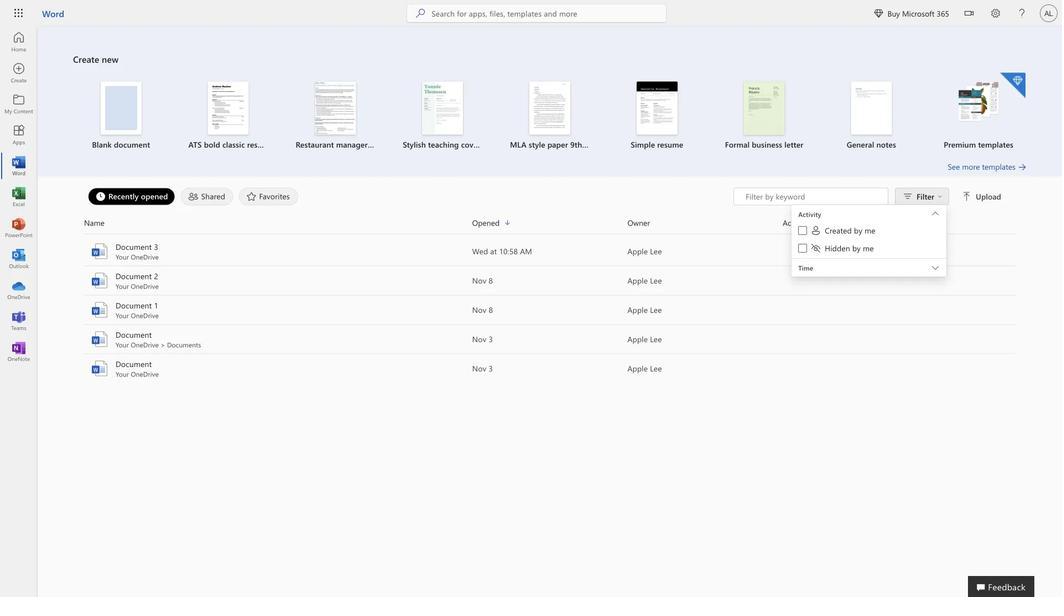 Task type: vqa. For each thing, say whether or not it's contained in the screenshot.


Task type: locate. For each thing, give the bounding box(es) containing it.
onedrive inside document 3 your onedrive
[[131, 253, 159, 262]]

onedrive left >
[[131, 341, 159, 350]]

wed at 10:58 am
[[473, 246, 532, 257]]

onedrive inside document 2 your onedrive
[[131, 282, 159, 291]]

restaurant
[[296, 139, 334, 150]]

5 document from the top
[[116, 359, 152, 369]]

your down document 2 your onedrive
[[116, 311, 129, 320]]

3 resume from the left
[[658, 139, 684, 150]]

letter right the business
[[785, 139, 804, 150]]

1 lee from the top
[[650, 246, 662, 257]]

document inside document your onedrive > documents
[[116, 330, 152, 340]]

blank
[[92, 139, 112, 150]]

word image inside name document 3 cell
[[91, 243, 108, 260]]

0 vertical spatial me
[[865, 226, 876, 236]]

1 vertical spatial 8
[[489, 305, 493, 315]]

365
[[937, 8, 950, 18]]

lee
[[650, 246, 662, 257], [650, 276, 662, 286], [650, 305, 662, 315], [650, 334, 662, 345], [650, 364, 662, 374]]

by
[[855, 226, 863, 236], [853, 243, 861, 254]]

hidden by me checkbox item
[[792, 241, 947, 258]]

resume right simple
[[658, 139, 684, 150]]

0 vertical spatial word image
[[13, 161, 24, 172]]

letter right cover
[[483, 139, 502, 150]]

4 document from the top
[[116, 330, 152, 340]]

onedrive image
[[13, 285, 24, 296]]

1 vertical spatial by
[[853, 243, 861, 254]]

2 nov 3 from the top
[[473, 364, 493, 374]]

5 onedrive from the top
[[131, 370, 159, 379]]

your for document 3
[[116, 253, 129, 262]]

mla style paper 9th edition
[[510, 139, 610, 150]]

1 letter from the left
[[483, 139, 502, 150]]

nov 3
[[473, 334, 493, 345], [473, 364, 493, 374]]

more
[[963, 162, 981, 172]]

name document 2 cell
[[84, 271, 473, 291]]

resume right classic
[[247, 139, 273, 150]]

letter inside "element"
[[483, 139, 502, 150]]

1 vertical spatial nov 3
[[473, 364, 493, 374]]

2 resume from the left
[[370, 139, 396, 150]]

formal business letter image
[[744, 82, 785, 135]]

mla
[[510, 139, 527, 150]]

lee for document 2 your onedrive
[[650, 276, 662, 286]]

4 apple from the top
[[628, 334, 648, 345]]

word image inside name document 2 cell
[[91, 272, 108, 290]]

1 your from the top
[[116, 253, 129, 262]]

by up hidden by me
[[855, 226, 863, 236]]

ats bold classic resume image
[[208, 82, 249, 135]]

row
[[84, 217, 1016, 234]]

your
[[116, 253, 129, 262], [116, 282, 129, 291], [116, 311, 129, 320], [116, 341, 129, 350], [116, 370, 129, 379]]

menu
[[792, 205, 947, 205], [792, 205, 947, 259], [792, 223, 947, 258]]

your up the document your onedrive
[[116, 341, 129, 350]]

3
[[154, 242, 158, 252], [489, 334, 493, 345], [489, 364, 493, 374]]

premium templates
[[944, 139, 1014, 150]]

4 lee from the top
[[650, 334, 662, 345]]

onedrive up 2
[[131, 253, 159, 262]]

word image for document 2 your onedrive
[[91, 272, 108, 290]]

1 vertical spatial 3
[[489, 334, 493, 345]]

document inside document 3 your onedrive
[[116, 242, 152, 252]]

3 nov from the top
[[473, 334, 487, 345]]

None search field
[[408, 4, 667, 22]]

onedrive
[[131, 253, 159, 262], [131, 282, 159, 291], [131, 311, 159, 320], [131, 341, 159, 350], [131, 370, 159, 379]]

1 nov from the top
[[473, 276, 487, 286]]

nov 8
[[473, 276, 493, 286], [473, 305, 493, 315]]

name document 3 cell
[[84, 242, 473, 262]]

1 menu from the top
[[792, 205, 947, 205]]

letter
[[483, 139, 502, 150], [785, 139, 804, 150]]

business
[[752, 139, 783, 150]]

your inside document 2 your onedrive
[[116, 282, 129, 291]]

5 lee from the top
[[650, 364, 662, 374]]

create image
[[13, 68, 24, 79]]

4 onedrive from the top
[[131, 341, 159, 350]]

your inside the document your onedrive
[[116, 370, 129, 379]]

word image
[[13, 161, 24, 172], [91, 301, 108, 319]]

document left 1
[[116, 301, 152, 311]]

3 for document your onedrive
[[489, 364, 493, 374]]

your up the document 1 your onedrive
[[116, 282, 129, 291]]

list containing blank document
[[73, 72, 1027, 161]]

3 apple lee from the top
[[628, 305, 662, 315]]

premium templates diamond image
[[1001, 73, 1026, 98]]

document for document 3 your onedrive
[[116, 242, 152, 252]]

me
[[865, 226, 876, 236], [864, 243, 874, 254]]

general notes image
[[852, 82, 892, 135]]

general notes element
[[825, 82, 919, 150]]

tab list inside create new main content
[[85, 188, 734, 206]]

onedrive down 2
[[131, 282, 159, 291]]

word image for document your onedrive
[[91, 360, 108, 378]]

premium templates element
[[932, 73, 1026, 150]]

word image left the document 1 your onedrive
[[91, 301, 108, 319]]

nov for document 1 your onedrive
[[473, 305, 487, 315]]

5 your from the top
[[116, 370, 129, 379]]

2 apple from the top
[[628, 276, 648, 286]]

premium
[[944, 139, 977, 150]]

1 apple from the top
[[628, 246, 648, 257]]

document inside the document your onedrive
[[116, 359, 152, 369]]

hidden by me element
[[811, 243, 874, 254]]

your inside document 3 your onedrive
[[116, 253, 129, 262]]

8
[[489, 276, 493, 286], [489, 305, 493, 315]]

2 your from the top
[[116, 282, 129, 291]]

resume right manager
[[370, 139, 396, 150]]

simple resume
[[631, 139, 684, 150]]

3 lee from the top
[[650, 305, 662, 315]]

1 horizontal spatial resume
[[370, 139, 396, 150]]

ats bold classic resume
[[189, 139, 273, 150]]

document down document your onedrive > documents
[[116, 359, 152, 369]]

1 horizontal spatial letter
[[785, 139, 804, 150]]

document
[[116, 242, 152, 252], [116, 271, 152, 281], [116, 301, 152, 311], [116, 330, 152, 340], [116, 359, 152, 369]]

simple resume image
[[637, 82, 678, 135]]

hidden by me
[[825, 243, 874, 254]]

shared tab
[[178, 188, 236, 206]]

2
[[154, 271, 158, 281]]

1 vertical spatial me
[[864, 243, 874, 254]]

2 onedrive from the top
[[131, 282, 159, 291]]

0 horizontal spatial resume
[[247, 139, 273, 150]]

document inside the document 1 your onedrive
[[116, 301, 152, 311]]

2 nov from the top
[[473, 305, 487, 315]]

me for created by me
[[865, 226, 876, 236]]

none search field inside "word" banner
[[408, 4, 667, 22]]

formal
[[725, 139, 750, 150]]

stylish
[[403, 139, 426, 150]]

created by me element
[[811, 225, 876, 236]]

0 vertical spatial nov 3
[[473, 334, 493, 345]]

1 horizontal spatial word image
[[91, 301, 108, 319]]

1 nov 8 from the top
[[473, 276, 493, 286]]

excel image
[[13, 192, 24, 203]]

document up document 2 your onedrive
[[116, 242, 152, 252]]

document your onedrive > documents
[[116, 330, 201, 350]]

feedback
[[989, 581, 1026, 593]]

1 document from the top
[[116, 242, 152, 252]]

1 vertical spatial name document cell
[[84, 359, 473, 379]]

>
[[161, 341, 165, 350]]

word image for document 3 your onedrive
[[91, 243, 108, 260]]

0 horizontal spatial word image
[[13, 161, 24, 172]]

by down the created by me
[[853, 243, 861, 254]]

1 8 from the top
[[489, 276, 493, 286]]

3 onedrive from the top
[[131, 311, 159, 320]]

restaurant manager resume image
[[315, 82, 356, 135]]

al button
[[1036, 0, 1063, 27]]

2 lee from the top
[[650, 276, 662, 286]]

2 word image from the top
[[91, 272, 108, 290]]

your up document 2 your onedrive
[[116, 253, 129, 262]]

al
[[1045, 9, 1054, 17]]

0 vertical spatial 8
[[489, 276, 493, 286]]

1 nov 3 from the top
[[473, 334, 493, 345]]

name document cell
[[84, 330, 473, 350], [84, 359, 473, 379]]

templates inside premium templates element
[[979, 139, 1014, 150]]

activity, column 4 of 4 column header
[[783, 217, 1016, 229]]

your inside the document 1 your onedrive
[[116, 311, 129, 320]]

document for document 2 your onedrive
[[116, 271, 152, 281]]

word image down apps icon
[[13, 161, 24, 172]]

nov
[[473, 276, 487, 286], [473, 305, 487, 315], [473, 334, 487, 345], [473, 364, 487, 374]]

created
[[825, 226, 852, 236]]

1 vertical spatial templates
[[983, 162, 1016, 172]]

manager
[[336, 139, 368, 150]]

document left 2
[[116, 271, 152, 281]]

1 onedrive from the top
[[131, 253, 159, 262]]

create
[[73, 53, 99, 65]]

3 apple from the top
[[628, 305, 648, 315]]

wed
[[473, 246, 488, 257]]

3 menu from the top
[[792, 223, 947, 258]]

4 nov from the top
[[473, 364, 487, 374]]

bold
[[204, 139, 220, 150]]

onedrive down 1
[[131, 311, 159, 320]]

me down created by me checkbox item
[[864, 243, 874, 254]]

5 apple from the top
[[628, 364, 648, 374]]

new
[[102, 53, 119, 65]]

2 menu from the top
[[792, 205, 947, 259]]

1
[[154, 301, 158, 311]]

shared element
[[181, 188, 233, 206]]

0 vertical spatial nov 8
[[473, 276, 493, 286]]

0 vertical spatial 3
[[154, 242, 158, 252]]

2 vertical spatial 3
[[489, 364, 493, 374]]

1 word image from the top
[[91, 243, 108, 260]]

0 vertical spatial by
[[855, 226, 863, 236]]

1 vertical spatial word image
[[91, 301, 108, 319]]

apple
[[628, 246, 648, 257], [628, 276, 648, 286], [628, 305, 648, 315], [628, 334, 648, 345], [628, 364, 648, 374]]

templates up see more templates button
[[979, 139, 1014, 150]]

apple lee for document 1 your onedrive
[[628, 305, 662, 315]]

0 vertical spatial name document cell
[[84, 330, 473, 350]]

tab list containing recently opened
[[85, 188, 734, 206]]

apple lee
[[628, 246, 662, 257], [628, 276, 662, 286], [628, 305, 662, 315], [628, 334, 662, 345], [628, 364, 662, 374]]

tab list
[[85, 188, 734, 206]]

1 vertical spatial nov 8
[[473, 305, 493, 315]]

1 apple lee from the top
[[628, 246, 662, 257]]

document for document 1 your onedrive
[[116, 301, 152, 311]]

style
[[529, 139, 546, 150]]

favorites element
[[239, 188, 298, 206]]

see more templates button
[[948, 161, 1027, 172]]

onedrive inside the document 1 your onedrive
[[131, 311, 159, 320]]

by for created
[[855, 226, 863, 236]]

teams image
[[13, 316, 24, 327]]

activity
[[799, 210, 822, 219], [783, 218, 809, 228]]

3 your from the top
[[116, 311, 129, 320]]

4 apple lee from the top
[[628, 334, 662, 345]]

document for document your onedrive
[[116, 359, 152, 369]]

apps image
[[13, 130, 24, 141]]

cover
[[461, 139, 481, 150]]

by for hidden
[[853, 243, 861, 254]]

lee for document your onedrive
[[650, 364, 662, 374]]

onedrive down document your onedrive > documents
[[131, 370, 159, 379]]

recently
[[108, 191, 139, 201]]

2 horizontal spatial resume
[[658, 139, 684, 150]]

4 word image from the top
[[91, 360, 108, 378]]

templates
[[979, 139, 1014, 150], [983, 162, 1016, 172]]

3 document from the top
[[116, 301, 152, 311]]

document inside document 2 your onedrive
[[116, 271, 152, 281]]

document down the document 1 your onedrive
[[116, 330, 152, 340]]

 upload
[[963, 192, 1002, 202]]

3 word image from the top
[[91, 331, 108, 348]]

opened
[[141, 191, 168, 201]]

8 for 1
[[489, 305, 493, 315]]

your down document your onedrive > documents
[[116, 370, 129, 379]]

opened button
[[473, 217, 628, 229]]

classic
[[223, 139, 245, 150]]

list
[[73, 72, 1027, 161]]

document 1 your onedrive
[[116, 301, 159, 320]]

resume
[[247, 139, 273, 150], [370, 139, 396, 150], [658, 139, 684, 150]]

ats bold classic resume element
[[181, 82, 275, 150]]

4 your from the top
[[116, 341, 129, 350]]

0 vertical spatial templates
[[979, 139, 1014, 150]]

row containing name
[[84, 217, 1016, 234]]

onedrive for 2
[[131, 282, 159, 291]]

word image
[[91, 243, 108, 260], [91, 272, 108, 290], [91, 331, 108, 348], [91, 360, 108, 378]]

2 nov 8 from the top
[[473, 305, 493, 315]]

2 document from the top
[[116, 271, 152, 281]]

word image inside name document 1 cell
[[91, 301, 108, 319]]

apple lee for document your onedrive
[[628, 364, 662, 374]]

5 apple lee from the top
[[628, 364, 662, 374]]

templates right more
[[983, 162, 1016, 172]]

documents
[[167, 341, 201, 350]]

upload
[[976, 192, 1002, 202]]

onedrive inside the document your onedrive
[[131, 370, 159, 379]]

document
[[114, 139, 150, 150]]

0 horizontal spatial letter
[[483, 139, 502, 150]]

me up hidden by me checkbox item
[[865, 226, 876, 236]]

2 8 from the top
[[489, 305, 493, 315]]

2 apple lee from the top
[[628, 276, 662, 286]]

am
[[520, 246, 532, 257]]

navigation
[[0, 27, 38, 368]]



Task type: describe. For each thing, give the bounding box(es) containing it.
document 3 your onedrive
[[116, 242, 159, 262]]

feedback button
[[969, 577, 1035, 598]]

name button
[[84, 217, 473, 229]]

your for document 2
[[116, 282, 129, 291]]

notes
[[877, 139, 897, 150]]

mla style paper 9th edition image
[[530, 82, 571, 135]]

activity inside menu
[[799, 210, 822, 219]]

 buy microsoft 365
[[875, 8, 950, 18]]

1 resume from the left
[[247, 139, 273, 150]]

blank document
[[92, 139, 150, 150]]

stylish teaching cover letter image
[[422, 82, 463, 135]]

filter 
[[917, 192, 943, 202]]

teaching
[[428, 139, 459, 150]]

create new main content
[[38, 27, 1063, 384]]

1 name document cell from the top
[[84, 330, 473, 350]]

ats
[[189, 139, 202, 150]]


[[938, 195, 943, 199]]

word image for document your onedrive > documents
[[91, 331, 108, 348]]

formal business letter element
[[718, 82, 812, 150]]

restaurant manager resume
[[296, 139, 396, 150]]


[[963, 192, 972, 201]]

activity inside column header
[[783, 218, 809, 228]]

apple for document 2 your onedrive
[[628, 276, 648, 286]]

microsoft
[[903, 8, 935, 18]]

buy
[[888, 8, 901, 18]]

onenote image
[[13, 347, 24, 358]]

edition
[[585, 139, 610, 150]]

shared
[[201, 191, 225, 201]]

9th
[[571, 139, 583, 150]]

filter
[[917, 192, 935, 202]]

created by me checkbox item
[[792, 223, 947, 241]]

apple lee for document 3 your onedrive
[[628, 246, 662, 257]]

nov for document 2 your onedrive
[[473, 276, 487, 286]]

restaurant manager resume element
[[289, 82, 396, 150]]

2 letter from the left
[[785, 139, 804, 150]]

owner
[[628, 218, 650, 228]]

at
[[491, 246, 497, 257]]

name
[[84, 218, 105, 228]]

document 2 your onedrive
[[116, 271, 159, 291]]

10:58
[[499, 246, 518, 257]]

document for document your onedrive > documents
[[116, 330, 152, 340]]

lee for document 1 your onedrive
[[650, 305, 662, 315]]

nov 8 for document 2
[[473, 276, 493, 286]]

premium templates image
[[959, 82, 1000, 123]]


[[875, 9, 884, 18]]

 button
[[956, 0, 983, 29]]

2 name document cell from the top
[[84, 359, 473, 379]]

your for document 1
[[116, 311, 129, 320]]

3 for document your onedrive > documents
[[489, 334, 493, 345]]

create new
[[73, 53, 119, 65]]

name document 1 cell
[[84, 300, 473, 320]]

apple for document 1 your onedrive
[[628, 305, 648, 315]]

lee for document 3 your onedrive
[[650, 246, 662, 257]]

simple resume element
[[610, 82, 704, 150]]

hidden
[[825, 243, 851, 254]]

recently opened tab
[[85, 188, 178, 206]]

nov 8 for document 1
[[473, 305, 493, 315]]

favorites tab
[[236, 188, 301, 206]]

recently opened element
[[88, 188, 175, 206]]

favorites
[[259, 191, 290, 201]]

apple lee for document your onedrive > documents
[[628, 334, 662, 345]]

list inside create new main content
[[73, 72, 1027, 161]]

your inside document your onedrive > documents
[[116, 341, 129, 350]]

displaying 5 out of 8 files. status
[[734, 188, 1004, 280]]

general notes
[[847, 139, 897, 150]]

nov 3 for document your onedrive > documents
[[473, 334, 493, 345]]


[[965, 9, 974, 18]]

see more templates
[[948, 162, 1016, 172]]

apple for document your onedrive
[[628, 364, 648, 374]]

me for hidden by me
[[864, 243, 874, 254]]

home image
[[13, 37, 24, 48]]

see
[[948, 162, 961, 172]]

onedrive for 3
[[131, 253, 159, 262]]

powerpoint image
[[13, 223, 24, 234]]

formal business letter
[[725, 139, 804, 150]]

onedrive for 1
[[131, 311, 159, 320]]

my content image
[[13, 99, 24, 110]]

simple
[[631, 139, 655, 150]]

templates inside see more templates button
[[983, 162, 1016, 172]]

time
[[799, 264, 814, 273]]

general
[[847, 139, 875, 150]]

8 for 2
[[489, 276, 493, 286]]

stylish teaching cover letter
[[403, 139, 502, 150]]

Search box. Suggestions appear as you type. search field
[[432, 4, 667, 22]]

lee for document your onedrive > documents
[[650, 334, 662, 345]]

outlook image
[[13, 254, 24, 265]]

nov for document your onedrive
[[473, 364, 487, 374]]

onedrive inside document your onedrive > documents
[[131, 341, 159, 350]]

mla style paper 9th edition element
[[503, 82, 610, 150]]

stylish teaching cover letter element
[[396, 82, 502, 150]]

document your onedrive
[[116, 359, 159, 379]]

row inside create new main content
[[84, 217, 1016, 234]]

paper
[[548, 139, 568, 150]]

opened
[[473, 218, 500, 228]]

apple lee for document 2 your onedrive
[[628, 276, 662, 286]]

blank document element
[[74, 82, 168, 150]]

nov 3 for document your onedrive
[[473, 364, 493, 374]]

nov for document your onedrive > documents
[[473, 334, 487, 345]]

owner button
[[628, 217, 783, 229]]

word banner
[[0, 0, 1063, 29]]

3 inside document 3 your onedrive
[[154, 242, 158, 252]]

apple for document 3 your onedrive
[[628, 246, 648, 257]]

Filter by keyword text field
[[745, 191, 883, 202]]

created by me
[[825, 226, 876, 236]]

apple for document your onedrive > documents
[[628, 334, 648, 345]]

recently opened
[[108, 191, 168, 201]]

word
[[42, 7, 64, 19]]



